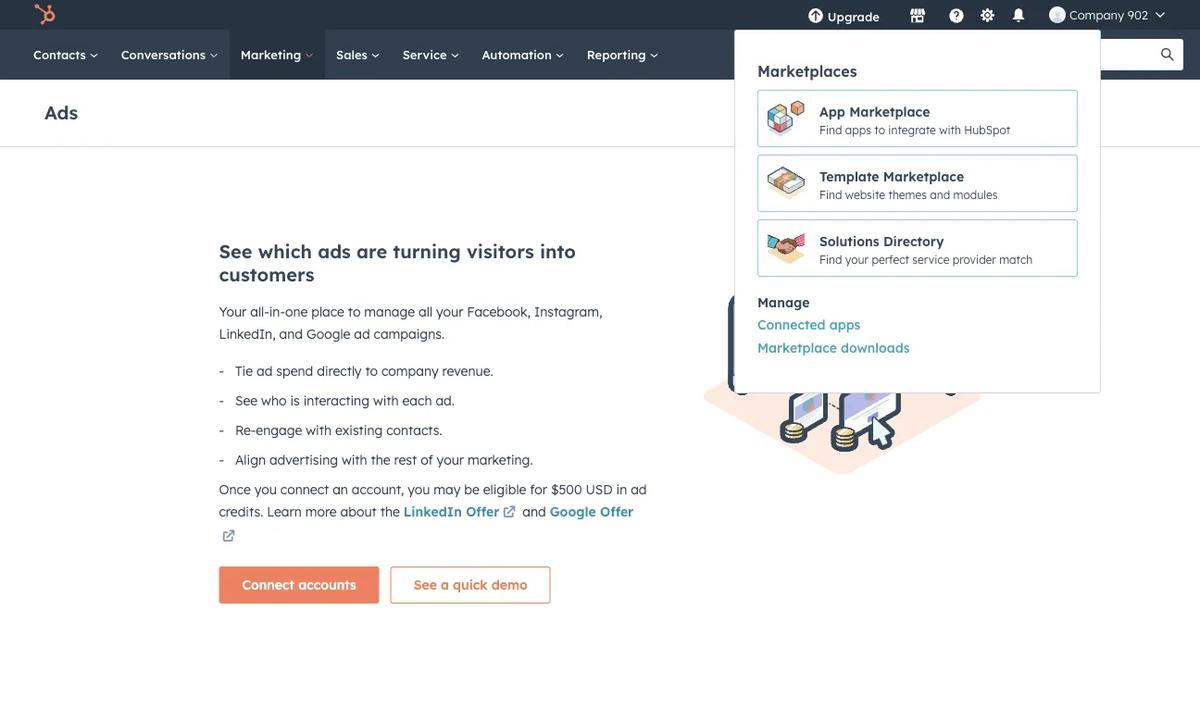 Task type: describe. For each thing, give the bounding box(es) containing it.
tie
[[235, 363, 253, 379]]

service
[[913, 252, 950, 266]]

accounts
[[298, 577, 356, 593]]

connect accounts link
[[219, 567, 380, 604]]

upgrade image
[[808, 8, 824, 25]]

align advertising with the rest of your marketing.
[[235, 452, 533, 468]]

match
[[1000, 252, 1033, 266]]

1 marketplaces menu from the top
[[735, 0, 1179, 394]]

hubspot image
[[33, 4, 56, 26]]

quick
[[453, 577, 488, 593]]

find for solutions directory
[[820, 252, 843, 266]]

see who is interacting with each ad.
[[235, 393, 455, 409]]

campaigns.
[[374, 326, 445, 342]]

place
[[312, 304, 345, 320]]

see for see a quick demo
[[414, 577, 437, 593]]

into
[[540, 240, 576, 263]]

solutions directory image
[[768, 230, 805, 267]]

conversations link
[[110, 30, 230, 80]]

for
[[530, 482, 548, 498]]

reporting link
[[576, 30, 670, 80]]

eligible
[[483, 482, 527, 498]]

in
[[617, 482, 627, 498]]

linkedin,
[[219, 326, 276, 342]]

downloads
[[841, 340, 910, 356]]

Search HubSpot search field
[[940, 39, 1167, 70]]

offer for linkedin offer
[[466, 504, 500, 520]]

contacts.
[[387, 422, 443, 439]]

hubspot
[[965, 123, 1011, 136]]

credits.
[[219, 504, 263, 520]]

template marketplace find website themes and modules
[[820, 168, 998, 201]]

perfect
[[872, 252, 910, 266]]

with down "existing"
[[342, 452, 367, 468]]

which
[[258, 240, 312, 263]]

2 marketplaces menu from the top
[[735, 30, 1102, 394]]

notifications button
[[1003, 0, 1035, 30]]

2 vertical spatial and
[[519, 504, 550, 520]]

all
[[419, 304, 433, 320]]

2 you from the left
[[408, 482, 430, 498]]

menu item inside marketplaces menu
[[893, 0, 897, 30]]

with inside app marketplace find apps to integrate with hubspot
[[940, 123, 962, 136]]

are
[[357, 240, 387, 263]]

company
[[382, 363, 439, 379]]

themes
[[889, 187, 927, 201]]

rest
[[394, 452, 417, 468]]

with up "advertising"
[[306, 422, 332, 439]]

learn
[[267, 504, 302, 520]]

re-engage with existing contacts.
[[235, 422, 443, 439]]

upgrade
[[828, 9, 880, 24]]

find for template marketplace
[[820, 187, 843, 201]]

may
[[434, 482, 461, 498]]

integrate
[[889, 123, 937, 136]]

marketplaces
[[758, 62, 857, 81]]

marketing
[[241, 47, 305, 62]]

see a quick demo button
[[391, 567, 551, 604]]

a
[[441, 577, 449, 593]]

conversations
[[121, 47, 209, 62]]

app marketplace find apps to integrate with hubspot
[[820, 104, 1011, 136]]

your inside solutions directory find your perfect service provider match
[[846, 252, 869, 266]]

your all-in-one place to manage all your facebook, instagram, linkedin, and google ad campaigns.
[[219, 304, 603, 342]]

the inside once you connect an account, you may be eligible for $500 usd in ad credits. learn more about the
[[381, 504, 400, 520]]

an
[[333, 482, 348, 498]]

and inside template marketplace find website themes and modules
[[931, 187, 951, 201]]

who
[[261, 393, 287, 409]]

google offer
[[550, 504, 634, 520]]

link opens in a new window image
[[222, 526, 235, 548]]

of
[[421, 452, 433, 468]]

sales
[[336, 47, 371, 62]]

turning
[[393, 240, 461, 263]]

asset marketplace image
[[768, 165, 805, 202]]

link opens in a new window image for google offer
[[222, 531, 235, 544]]

solutions
[[820, 233, 880, 250]]

your
[[219, 304, 247, 320]]

marketing.
[[468, 452, 533, 468]]

1 vertical spatial google
[[550, 504, 596, 520]]

connect
[[281, 482, 329, 498]]

ad.
[[436, 393, 455, 409]]

marketplaces menu item
[[735, 0, 1102, 394]]

existing
[[335, 422, 383, 439]]

1 vertical spatial ad
[[257, 363, 273, 379]]

re-
[[235, 422, 256, 439]]

apps inside manage connected apps marketplace downloads
[[830, 317, 861, 333]]

0 vertical spatial the
[[371, 452, 391, 468]]

1 you from the left
[[255, 482, 277, 498]]

solutions directory find your perfect service provider match
[[820, 233, 1033, 266]]

directory
[[884, 233, 945, 250]]

google inside your all-in-one place to manage all your facebook, instagram, linkedin, and google ad campaigns.
[[307, 326, 351, 342]]

usd
[[586, 482, 613, 498]]

see for see who is interacting with each ad.
[[235, 393, 258, 409]]

visitors
[[467, 240, 534, 263]]

$500
[[551, 482, 582, 498]]

company 902
[[1070, 7, 1149, 22]]

link opens in a new window image for linkedin offer
[[503, 507, 516, 520]]

to for directly
[[365, 363, 378, 379]]

contacts
[[33, 47, 90, 62]]

settings link
[[976, 5, 1000, 25]]

ads
[[44, 101, 78, 124]]



Task type: locate. For each thing, give the bounding box(es) containing it.
search image
[[1162, 48, 1175, 61]]

the down account,
[[381, 504, 400, 520]]

0 horizontal spatial and
[[279, 326, 303, 342]]

2 vertical spatial ad
[[631, 482, 647, 498]]

your inside your all-in-one place to manage all your facebook, instagram, linkedin, and google ad campaigns.
[[436, 304, 464, 320]]

2 horizontal spatial to
[[875, 123, 886, 136]]

the
[[371, 452, 391, 468], [381, 504, 400, 520]]

ad inside once you connect an account, you may be eligible for $500 usd in ad credits. learn more about the
[[631, 482, 647, 498]]

with left each
[[373, 393, 399, 409]]

automation
[[482, 47, 556, 62]]

google down $500
[[550, 504, 596, 520]]

linkedin
[[404, 504, 462, 520]]

account,
[[352, 482, 404, 498]]

apps inside app marketplace find apps to integrate with hubspot
[[846, 123, 872, 136]]

menu item
[[893, 0, 897, 30]]

help image
[[949, 8, 965, 25]]

3 find from the top
[[820, 252, 843, 266]]

0 horizontal spatial google
[[307, 326, 351, 342]]

company
[[1070, 7, 1125, 22]]

service
[[403, 47, 451, 62]]

ad right tie
[[257, 363, 273, 379]]

revenue.
[[442, 363, 494, 379]]

2 horizontal spatial ad
[[631, 482, 647, 498]]

find inside solutions directory find your perfect service provider match
[[820, 252, 843, 266]]

and down one
[[279, 326, 303, 342]]

website
[[846, 187, 886, 201]]

linkedin offer link
[[404, 503, 519, 525]]

to right place
[[348, 304, 361, 320]]

0 vertical spatial marketplace
[[850, 104, 931, 120]]

offer down in
[[600, 504, 634, 520]]

settings image
[[980, 8, 996, 25]]

manage connected apps marketplace downloads
[[758, 295, 910, 356]]

2 vertical spatial see
[[414, 577, 437, 593]]

marketplace for app marketplace
[[850, 104, 931, 120]]

2 vertical spatial to
[[365, 363, 378, 379]]

offer
[[466, 504, 500, 520], [600, 504, 634, 520]]

see inside see a quick demo button
[[414, 577, 437, 593]]

0 vertical spatial your
[[846, 252, 869, 266]]

offer down be
[[466, 504, 500, 520]]

to right the directly
[[365, 363, 378, 379]]

your down solutions
[[846, 252, 869, 266]]

reporting
[[587, 47, 650, 62]]

marketplace up themes
[[884, 168, 965, 185]]

more
[[305, 504, 337, 520]]

0 vertical spatial and
[[931, 187, 951, 201]]

ad inside your all-in-one place to manage all your facebook, instagram, linkedin, and google ad campaigns.
[[354, 326, 370, 342]]

marketplaces image
[[910, 8, 926, 25]]

1 vertical spatial see
[[235, 393, 258, 409]]

0 vertical spatial apps
[[846, 123, 872, 136]]

advertising
[[270, 452, 338, 468]]

0 horizontal spatial to
[[348, 304, 361, 320]]

with
[[940, 123, 962, 136], [373, 393, 399, 409], [306, 422, 332, 439], [342, 452, 367, 468]]

902
[[1128, 7, 1149, 22]]

2 vertical spatial marketplace
[[758, 340, 837, 356]]

automation link
[[471, 30, 576, 80]]

find down solutions
[[820, 252, 843, 266]]

marketplace down connected
[[758, 340, 837, 356]]

to left integrate
[[875, 123, 886, 136]]

offer for google offer
[[600, 504, 634, 520]]

to for apps
[[875, 123, 886, 136]]

2 horizontal spatial and
[[931, 187, 951, 201]]

ad right in
[[631, 482, 647, 498]]

marketplace inside template marketplace find website themes and modules
[[884, 168, 965, 185]]

0 vertical spatial find
[[820, 123, 843, 136]]

1 vertical spatial apps
[[830, 317, 861, 333]]

service link
[[392, 30, 471, 80]]

see which ads are turning visitors into customers
[[219, 240, 576, 286]]

google
[[307, 326, 351, 342], [550, 504, 596, 520]]

the left rest
[[371, 452, 391, 468]]

find inside app marketplace find apps to integrate with hubspot
[[820, 123, 843, 136]]

1 vertical spatial and
[[279, 326, 303, 342]]

your
[[846, 252, 869, 266], [436, 304, 464, 320], [437, 452, 464, 468]]

1 find from the top
[[820, 123, 843, 136]]

manage
[[758, 295, 810, 311]]

app marketplace image
[[768, 100, 805, 137]]

see left a
[[414, 577, 437, 593]]

link opens in a new window image inside google offer link
[[222, 531, 235, 544]]

marketplaces group
[[736, 90, 1101, 277]]

see a quick demo
[[414, 577, 528, 593]]

0 horizontal spatial ad
[[257, 363, 273, 379]]

see for see which ads are turning visitors into customers
[[219, 240, 253, 263]]

1 horizontal spatial ad
[[354, 326, 370, 342]]

customers
[[219, 263, 315, 286]]

to inside your all-in-one place to manage all your facebook, instagram, linkedin, and google ad campaigns.
[[348, 304, 361, 320]]

engage
[[256, 422, 302, 439]]

align
[[235, 452, 266, 468]]

be
[[464, 482, 480, 498]]

1 horizontal spatial google
[[550, 504, 596, 520]]

2 find from the top
[[820, 187, 843, 201]]

tie ad spend directly to company revenue.
[[235, 363, 494, 379]]

notifications image
[[1011, 8, 1027, 25]]

1 horizontal spatial you
[[408, 482, 430, 498]]

2 vertical spatial your
[[437, 452, 464, 468]]

0 vertical spatial ad
[[354, 326, 370, 342]]

manage
[[364, 304, 415, 320]]

marketplace inside app marketplace find apps to integrate with hubspot
[[850, 104, 931, 120]]

2 offer from the left
[[600, 504, 634, 520]]

all-
[[250, 304, 269, 320]]

find down app at the right top of the page
[[820, 123, 843, 136]]

with left hubspot
[[940, 123, 962, 136]]

connected
[[758, 317, 826, 333]]

link opens in a new window image
[[503, 503, 516, 525], [503, 507, 516, 520], [222, 531, 235, 544]]

google down place
[[307, 326, 351, 342]]

marketplace
[[850, 104, 931, 120], [884, 168, 965, 185], [758, 340, 837, 356]]

your right all at the top left
[[436, 304, 464, 320]]

mateo roberts image
[[1050, 6, 1066, 23]]

interacting
[[304, 393, 370, 409]]

see left the who
[[235, 393, 258, 409]]

search button
[[1153, 39, 1184, 70]]

1 horizontal spatial offer
[[600, 504, 634, 520]]

and
[[931, 187, 951, 201], [279, 326, 303, 342], [519, 504, 550, 520]]

about
[[341, 504, 377, 520]]

google offer link
[[219, 504, 634, 548]]

your right of
[[437, 452, 464, 468]]

ads
[[318, 240, 351, 263]]

app
[[820, 104, 846, 120]]

you up learn
[[255, 482, 277, 498]]

facebook,
[[467, 304, 531, 320]]

find down "template"
[[820, 187, 843, 201]]

manage group
[[736, 314, 1101, 359]]

connect accounts
[[242, 577, 356, 593]]

is
[[290, 393, 300, 409]]

help button
[[941, 0, 973, 30]]

once you connect an account, you may be eligible for $500 usd in ad credits. learn more about the
[[219, 482, 647, 520]]

connect
[[242, 577, 295, 593]]

you up linkedin
[[408, 482, 430, 498]]

apps
[[846, 123, 872, 136], [830, 317, 861, 333]]

1 vertical spatial to
[[348, 304, 361, 320]]

link opens in a new window image inside the linkedin offer link
[[503, 507, 516, 520]]

1 vertical spatial marketplace
[[884, 168, 965, 185]]

apps up marketplace downloads link
[[830, 317, 861, 333]]

you
[[255, 482, 277, 498], [408, 482, 430, 498]]

0 vertical spatial see
[[219, 240, 253, 263]]

once
[[219, 482, 251, 498]]

to inside app marketplace find apps to integrate with hubspot
[[875, 123, 886, 136]]

1 vertical spatial the
[[381, 504, 400, 520]]

directly
[[317, 363, 362, 379]]

each
[[403, 393, 432, 409]]

1 vertical spatial find
[[820, 187, 843, 201]]

1 offer from the left
[[466, 504, 500, 520]]

and down for on the bottom of the page
[[519, 504, 550, 520]]

demo
[[492, 577, 528, 593]]

1 horizontal spatial to
[[365, 363, 378, 379]]

0 vertical spatial google
[[307, 326, 351, 342]]

2 vertical spatial find
[[820, 252, 843, 266]]

marketplace for template marketplace
[[884, 168, 965, 185]]

1 vertical spatial your
[[436, 304, 464, 320]]

0 vertical spatial to
[[875, 123, 886, 136]]

linkedin offer
[[404, 504, 500, 520]]

one
[[285, 304, 308, 320]]

find inside template marketplace find website themes and modules
[[820, 187, 843, 201]]

marketing link
[[230, 30, 325, 80]]

see inside see which ads are turning visitors into customers
[[219, 240, 253, 263]]

0 horizontal spatial you
[[255, 482, 277, 498]]

marketplace up integrate
[[850, 104, 931, 120]]

marketplaces button
[[899, 0, 938, 30]]

apps down app at the right top of the page
[[846, 123, 872, 136]]

see
[[219, 240, 253, 263], [235, 393, 258, 409], [414, 577, 437, 593]]

sales link
[[325, 30, 392, 80]]

marketplaces menu
[[735, 0, 1179, 394], [735, 30, 1102, 394]]

find for app marketplace
[[820, 123, 843, 136]]

in-
[[269, 304, 285, 320]]

modules
[[954, 187, 998, 201]]

and inside your all-in-one place to manage all your facebook, instagram, linkedin, and google ad campaigns.
[[279, 326, 303, 342]]

contacts link
[[22, 30, 110, 80]]

ad down manage
[[354, 326, 370, 342]]

0 horizontal spatial offer
[[466, 504, 500, 520]]

ad
[[354, 326, 370, 342], [257, 363, 273, 379], [631, 482, 647, 498]]

1 horizontal spatial and
[[519, 504, 550, 520]]

marketplace inside manage connected apps marketplace downloads
[[758, 340, 837, 356]]

hubspot link
[[22, 4, 69, 26]]

and right themes
[[931, 187, 951, 201]]

see left which
[[219, 240, 253, 263]]



Task type: vqa. For each thing, say whether or not it's contained in the screenshot.
first to the left
no



